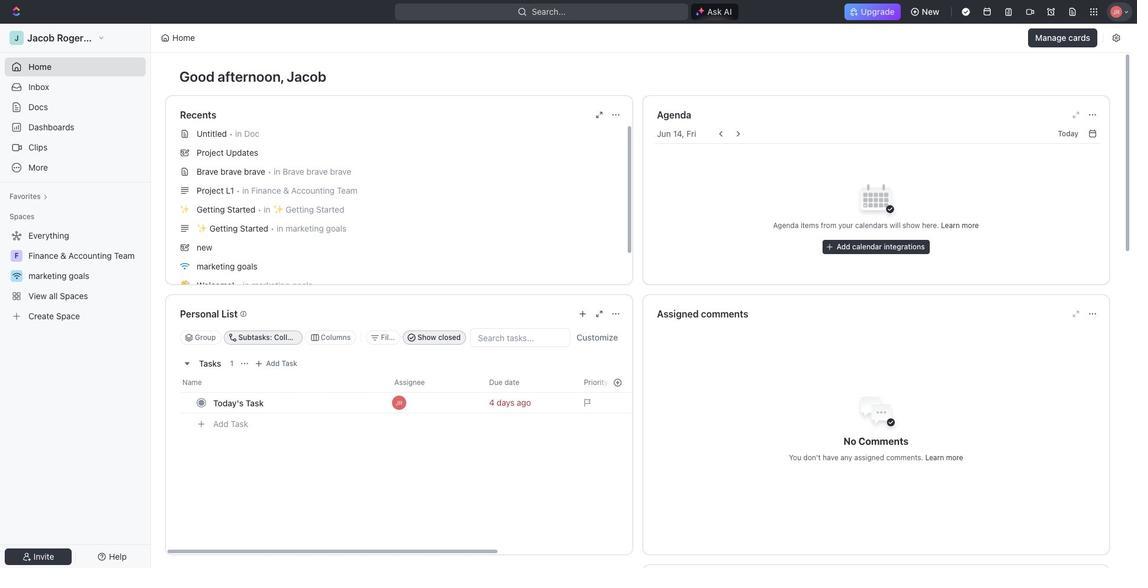 Task type: describe. For each thing, give the bounding box(es) containing it.
Search tasks... text field
[[471, 329, 570, 347]]

sidebar navigation
[[0, 24, 153, 568]]

tree inside sidebar navigation
[[5, 226, 146, 326]]



Task type: locate. For each thing, give the bounding box(es) containing it.
0 horizontal spatial wifi image
[[12, 273, 21, 280]]

1 horizontal spatial wifi image
[[180, 262, 190, 270]]

1 vertical spatial wifi image
[[12, 273, 21, 280]]

wifi image inside tree
[[12, 273, 21, 280]]

wifi image
[[180, 262, 190, 270], [12, 273, 21, 280]]

finance & accounting team, , element
[[11, 250, 23, 262]]

0 vertical spatial wifi image
[[180, 262, 190, 270]]

jacob rogers's workspace, , element
[[9, 31, 24, 45]]

tree
[[5, 226, 146, 326]]



Task type: vqa. For each thing, say whether or not it's contained in the screenshot.
T's Workspace Workspace
no



